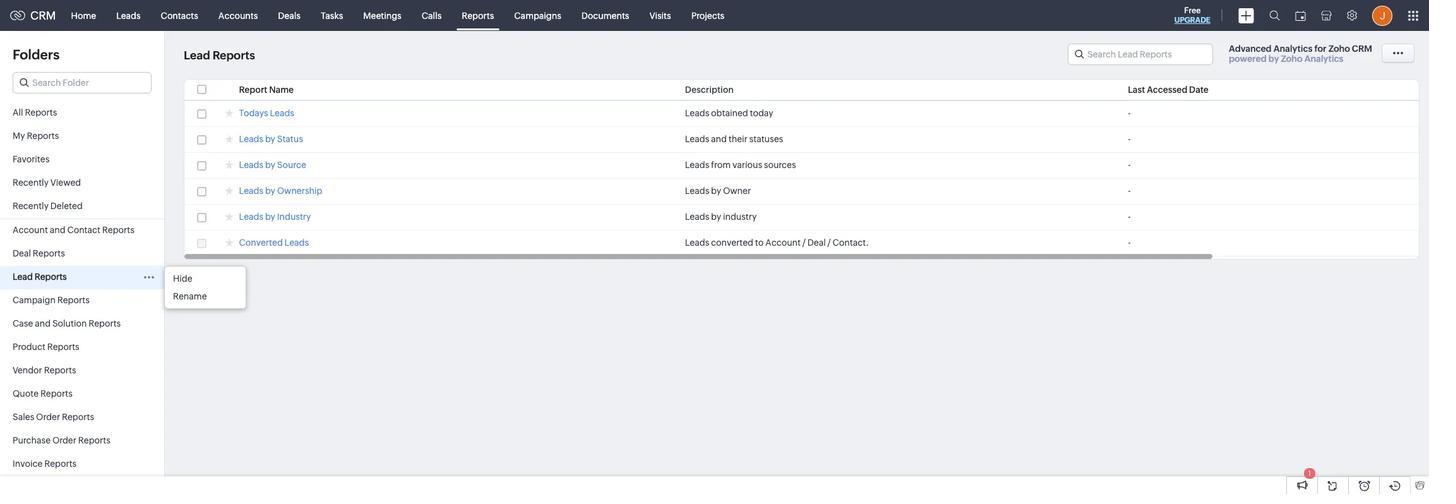 Task type: describe. For each thing, give the bounding box(es) containing it.
deals link
[[268, 0, 311, 31]]

- for leads from various sources
[[1129, 160, 1131, 170]]

statuses
[[750, 134, 784, 144]]

my
[[13, 131, 25, 141]]

deleted
[[50, 201, 83, 211]]

all reports
[[13, 107, 57, 118]]

todays
[[239, 108, 268, 118]]

0 vertical spatial deal
[[808, 238, 826, 248]]

reports down quote reports link
[[62, 412, 94, 422]]

Search Lead Reports text field
[[1069, 44, 1213, 64]]

campaign
[[13, 295, 56, 305]]

reports down product reports
[[44, 365, 76, 375]]

leads for leads by industry
[[685, 212, 710, 222]]

converted
[[239, 238, 283, 248]]

obtained
[[711, 108, 749, 118]]

order for purchase
[[52, 435, 76, 445]]

reports down sales order reports link at bottom
[[78, 435, 110, 445]]

tasks link
[[311, 0, 353, 31]]

leads by ownership link
[[239, 186, 322, 198]]

home link
[[61, 0, 106, 31]]

tasks
[[321, 10, 343, 21]]

lead reports link
[[0, 266, 164, 289]]

industry
[[277, 212, 311, 222]]

crm link
[[10, 9, 56, 22]]

source
[[277, 160, 306, 170]]

0 horizontal spatial account
[[13, 225, 48, 235]]

recently viewed link
[[0, 172, 164, 195]]

upgrade
[[1175, 16, 1211, 25]]

reports right my
[[27, 131, 59, 141]]

1 horizontal spatial zoho
[[1329, 44, 1351, 54]]

reports down case and solution reports
[[47, 342, 79, 352]]

hide
[[173, 274, 192, 284]]

2 / from the left
[[828, 238, 831, 248]]

converted leads link
[[239, 238, 309, 250]]

reports down account and contact reports
[[33, 248, 65, 258]]

vendor
[[13, 365, 42, 375]]

all
[[13, 107, 23, 118]]

recently viewed
[[13, 178, 81, 188]]

their
[[729, 134, 748, 144]]

calls link
[[412, 0, 452, 31]]

purchase order reports link
[[0, 430, 164, 453]]

sales order reports link
[[0, 406, 164, 430]]

Search Folder text field
[[13, 73, 151, 93]]

meetings link
[[353, 0, 412, 31]]

invoice reports link
[[0, 453, 164, 476]]

0 horizontal spatial deal
[[13, 248, 31, 258]]

for
[[1315, 44, 1327, 54]]

documents
[[582, 10, 630, 21]]

sales order reports
[[13, 412, 94, 422]]

leads for leads by source
[[239, 160, 264, 170]]

advanced analytics for zoho crm powered by zoho analytics
[[1230, 44, 1373, 64]]

contacts
[[161, 10, 198, 21]]

leads and their statuses
[[685, 134, 784, 144]]

deal reports
[[13, 248, 65, 258]]

last
[[1129, 85, 1146, 95]]

leads for leads by ownership
[[239, 186, 264, 196]]

last accessed date
[[1129, 85, 1209, 95]]

converted leads
[[239, 238, 309, 248]]

accessed
[[1148, 85, 1188, 95]]

leads for leads by industry
[[239, 212, 264, 222]]

leads by industry
[[685, 212, 757, 222]]

product
[[13, 342, 45, 352]]

deal reports link
[[0, 243, 164, 266]]

sales
[[13, 412, 34, 422]]

deals
[[278, 10, 301, 21]]

meetings
[[364, 10, 402, 21]]

leads by industry link
[[239, 212, 311, 224]]

rename
[[173, 291, 207, 301]]

leads by source
[[239, 160, 306, 170]]

contacts link
[[151, 0, 208, 31]]

campaign reports link
[[0, 289, 164, 313]]

today
[[750, 108, 774, 118]]

order for sales
[[36, 412, 60, 422]]

recently deleted
[[13, 201, 83, 211]]

campaigns
[[514, 10, 562, 21]]

todays leads
[[239, 108, 294, 118]]

name
[[269, 85, 294, 95]]

product reports
[[13, 342, 79, 352]]

home
[[71, 10, 96, 21]]

reports right all
[[25, 107, 57, 118]]

reports link
[[452, 0, 504, 31]]

recently for recently deleted
[[13, 201, 49, 211]]

report name
[[239, 85, 294, 95]]

leads for leads and their statuses
[[685, 134, 710, 144]]

powered
[[1230, 54, 1267, 64]]



Task type: locate. For each thing, give the bounding box(es) containing it.
report
[[239, 85, 268, 95]]

reports up sales order reports
[[40, 389, 73, 399]]

order down quote reports
[[36, 412, 60, 422]]

6 - from the top
[[1129, 238, 1131, 248]]

converted
[[711, 238, 754, 248]]

account and contact reports link
[[0, 219, 164, 243]]

1 horizontal spatial crm
[[1353, 44, 1373, 54]]

crm down profile image
[[1353, 44, 1373, 54]]

industry
[[723, 212, 757, 222]]

by for leads by owner
[[711, 186, 722, 196]]

lead down contacts link
[[184, 49, 210, 62]]

0 horizontal spatial lead reports
[[13, 272, 67, 282]]

recently inside 'link'
[[13, 178, 49, 188]]

1 vertical spatial deal
[[13, 248, 31, 258]]

recently down favorites
[[13, 178, 49, 188]]

leads down industry
[[285, 238, 309, 248]]

documents link
[[572, 0, 640, 31]]

leads link
[[106, 0, 151, 31]]

zoho right for
[[1329, 44, 1351, 54]]

case and solution reports link
[[0, 313, 164, 336]]

account right to
[[766, 238, 801, 248]]

4 - from the top
[[1129, 186, 1131, 196]]

reports inside 'link'
[[44, 459, 77, 469]]

lead reports
[[184, 49, 255, 62], [13, 272, 67, 282]]

from
[[711, 160, 731, 170]]

leads left the from
[[685, 160, 710, 170]]

leads inside 'link'
[[285, 238, 309, 248]]

visits link
[[640, 0, 682, 31]]

leads for leads obtained today
[[685, 108, 710, 118]]

all reports link
[[0, 102, 164, 125]]

visits
[[650, 10, 671, 21]]

reports up 'report'
[[213, 49, 255, 62]]

1 horizontal spatial account
[[766, 238, 801, 248]]

and for leads
[[711, 134, 727, 144]]

zoho left for
[[1282, 54, 1303, 64]]

recently deleted link
[[0, 195, 164, 219]]

free
[[1185, 6, 1201, 15]]

leads left their
[[685, 134, 710, 144]]

crm up folders
[[30, 9, 56, 22]]

reports right the contact on the top left of the page
[[102, 225, 134, 235]]

crm
[[30, 9, 56, 22], [1353, 44, 1373, 54]]

vendor reports link
[[0, 360, 164, 383]]

leads by industry
[[239, 212, 311, 222]]

solution
[[52, 318, 87, 329]]

reports down purchase order reports
[[44, 459, 77, 469]]

recently for recently viewed
[[13, 178, 49, 188]]

accounts link
[[208, 0, 268, 31]]

1 horizontal spatial /
[[828, 238, 831, 248]]

and inside 'link'
[[35, 318, 51, 329]]

leads for leads from various sources
[[685, 160, 710, 170]]

free upgrade
[[1175, 6, 1211, 25]]

1 vertical spatial lead reports
[[13, 272, 67, 282]]

and
[[711, 134, 727, 144], [50, 225, 65, 235], [35, 318, 51, 329]]

invoice reports
[[13, 459, 77, 469]]

and for case
[[35, 318, 51, 329]]

viewed
[[50, 178, 81, 188]]

recently
[[13, 178, 49, 188], [13, 201, 49, 211]]

1 - from the top
[[1129, 108, 1131, 118]]

invoice
[[13, 459, 43, 469]]

lead up campaign
[[13, 272, 33, 282]]

recently down recently viewed
[[13, 201, 49, 211]]

profile element
[[1365, 0, 1401, 31]]

0 vertical spatial order
[[36, 412, 60, 422]]

leads from various sources
[[685, 160, 797, 170]]

owner
[[723, 186, 751, 196]]

lead
[[184, 49, 210, 62], [13, 272, 33, 282]]

1 vertical spatial and
[[50, 225, 65, 235]]

leads down "description"
[[685, 108, 710, 118]]

and left their
[[711, 134, 727, 144]]

leads down todays
[[239, 134, 264, 144]]

leads for leads by owner
[[685, 186, 710, 196]]

2 recently from the top
[[13, 201, 49, 211]]

deal left contact.
[[808, 238, 826, 248]]

leads converted to account / deal / contact.
[[685, 238, 869, 248]]

-
[[1129, 108, 1131, 118], [1129, 134, 1131, 144], [1129, 160, 1131, 170], [1129, 186, 1131, 196], [1129, 212, 1131, 222], [1129, 238, 1131, 248]]

reports up solution
[[57, 295, 90, 305]]

leads down leads by owner
[[685, 212, 710, 222]]

and down deleted
[[50, 225, 65, 235]]

order
[[36, 412, 60, 422], [52, 435, 76, 445]]

leads for leads converted to account / deal / contact.
[[685, 238, 710, 248]]

- for leads by owner
[[1129, 186, 1131, 196]]

leads right home link
[[116, 10, 141, 21]]

5 - from the top
[[1129, 212, 1131, 222]]

accounts
[[219, 10, 258, 21]]

/ left contact.
[[828, 238, 831, 248]]

sources
[[764, 160, 797, 170]]

order down sales order reports
[[52, 435, 76, 445]]

by inside the leads by source link
[[265, 160, 275, 170]]

projects
[[692, 10, 725, 21]]

contact.
[[833, 238, 869, 248]]

folders
[[13, 47, 60, 63]]

by
[[1269, 54, 1280, 64], [265, 134, 275, 144], [265, 160, 275, 170], [265, 186, 275, 196], [711, 186, 722, 196], [265, 212, 275, 222], [711, 212, 722, 222]]

calls
[[422, 10, 442, 21]]

leads by source link
[[239, 160, 306, 172]]

deal up campaign
[[13, 248, 31, 258]]

leads left converted
[[685, 238, 710, 248]]

leads down leads by status link
[[239, 160, 264, 170]]

/ right to
[[803, 238, 806, 248]]

date
[[1190, 85, 1209, 95]]

analytics
[[1274, 44, 1313, 54], [1305, 54, 1344, 64]]

account
[[13, 225, 48, 235], [766, 238, 801, 248]]

0 horizontal spatial crm
[[30, 9, 56, 22]]

search element
[[1262, 0, 1288, 31]]

projects link
[[682, 0, 735, 31]]

leads up converted
[[239, 212, 264, 222]]

- for leads and their statuses
[[1129, 134, 1131, 144]]

- for leads obtained today
[[1129, 108, 1131, 118]]

by for leads by ownership
[[265, 186, 275, 196]]

favorites
[[13, 154, 49, 164]]

my reports link
[[0, 125, 164, 148]]

0 horizontal spatial /
[[803, 238, 806, 248]]

and for account
[[50, 225, 65, 235]]

leads by ownership
[[239, 186, 322, 196]]

vendor reports
[[13, 365, 76, 375]]

quote reports link
[[0, 383, 164, 406]]

1 recently from the top
[[13, 178, 49, 188]]

1 vertical spatial crm
[[1353, 44, 1373, 54]]

reports right the calls link
[[462, 10, 494, 21]]

to
[[756, 238, 764, 248]]

leads obtained today
[[685, 108, 774, 118]]

by inside leads by ownership link
[[265, 186, 275, 196]]

by for leads by source
[[265, 160, 275, 170]]

various
[[733, 160, 763, 170]]

quote reports
[[13, 389, 73, 399]]

by for leads by status
[[265, 134, 275, 144]]

0 vertical spatial account
[[13, 225, 48, 235]]

reports up campaign reports
[[35, 272, 67, 282]]

reports down the campaign reports link
[[89, 318, 121, 329]]

profile image
[[1373, 5, 1393, 26]]

lead reports down accounts link
[[184, 49, 255, 62]]

by inside advanced analytics for zoho crm powered by zoho analytics
[[1269, 54, 1280, 64]]

3 - from the top
[[1129, 160, 1131, 170]]

1 / from the left
[[803, 238, 806, 248]]

campaign reports
[[13, 295, 90, 305]]

lead reports down deal reports
[[13, 272, 67, 282]]

1 horizontal spatial deal
[[808, 238, 826, 248]]

leads up leads by industry at the top
[[685, 186, 710, 196]]

0 vertical spatial and
[[711, 134, 727, 144]]

1 horizontal spatial lead reports
[[184, 49, 255, 62]]

ownership
[[277, 186, 322, 196]]

2 - from the top
[[1129, 134, 1131, 144]]

0 horizontal spatial lead
[[13, 272, 33, 282]]

contact
[[67, 225, 100, 235]]

- for leads converted to account / deal / contact.
[[1129, 238, 1131, 248]]

by for leads by industry
[[711, 212, 722, 222]]

reports inside 'link'
[[89, 318, 121, 329]]

by for leads by industry
[[265, 212, 275, 222]]

leads down the leads by source link
[[239, 186, 264, 196]]

crm inside advanced analytics for zoho crm powered by zoho analytics
[[1353, 44, 1373, 54]]

purchase
[[13, 435, 51, 445]]

by inside leads by industry link
[[265, 212, 275, 222]]

1 vertical spatial lead
[[13, 272, 33, 282]]

- for leads by industry
[[1129, 212, 1131, 222]]

leads down the name
[[270, 108, 294, 118]]

case
[[13, 318, 33, 329]]

advanced
[[1230, 44, 1272, 54]]

purchase order reports
[[13, 435, 110, 445]]

0 horizontal spatial zoho
[[1282, 54, 1303, 64]]

0 vertical spatial crm
[[30, 9, 56, 22]]

product reports link
[[0, 336, 164, 360]]

leads by owner
[[685, 186, 751, 196]]

zoho
[[1329, 44, 1351, 54], [1282, 54, 1303, 64]]

1 horizontal spatial lead
[[184, 49, 210, 62]]

1 vertical spatial account
[[766, 238, 801, 248]]

search image
[[1270, 10, 1281, 21]]

status
[[277, 134, 303, 144]]

and right the case
[[35, 318, 51, 329]]

my reports
[[13, 131, 59, 141]]

0 vertical spatial lead reports
[[184, 49, 255, 62]]

0 vertical spatial lead
[[184, 49, 210, 62]]

account and contact reports
[[13, 225, 134, 235]]

0 vertical spatial recently
[[13, 178, 49, 188]]

leads for leads by status
[[239, 134, 264, 144]]

campaigns link
[[504, 0, 572, 31]]

account up deal reports
[[13, 225, 48, 235]]

2 vertical spatial and
[[35, 318, 51, 329]]

by inside leads by status link
[[265, 134, 275, 144]]

1 vertical spatial recently
[[13, 201, 49, 211]]

deal
[[808, 238, 826, 248], [13, 248, 31, 258]]

1 vertical spatial order
[[52, 435, 76, 445]]

quote
[[13, 389, 39, 399]]



Task type: vqa. For each thing, say whether or not it's contained in the screenshot.
Signals element
no



